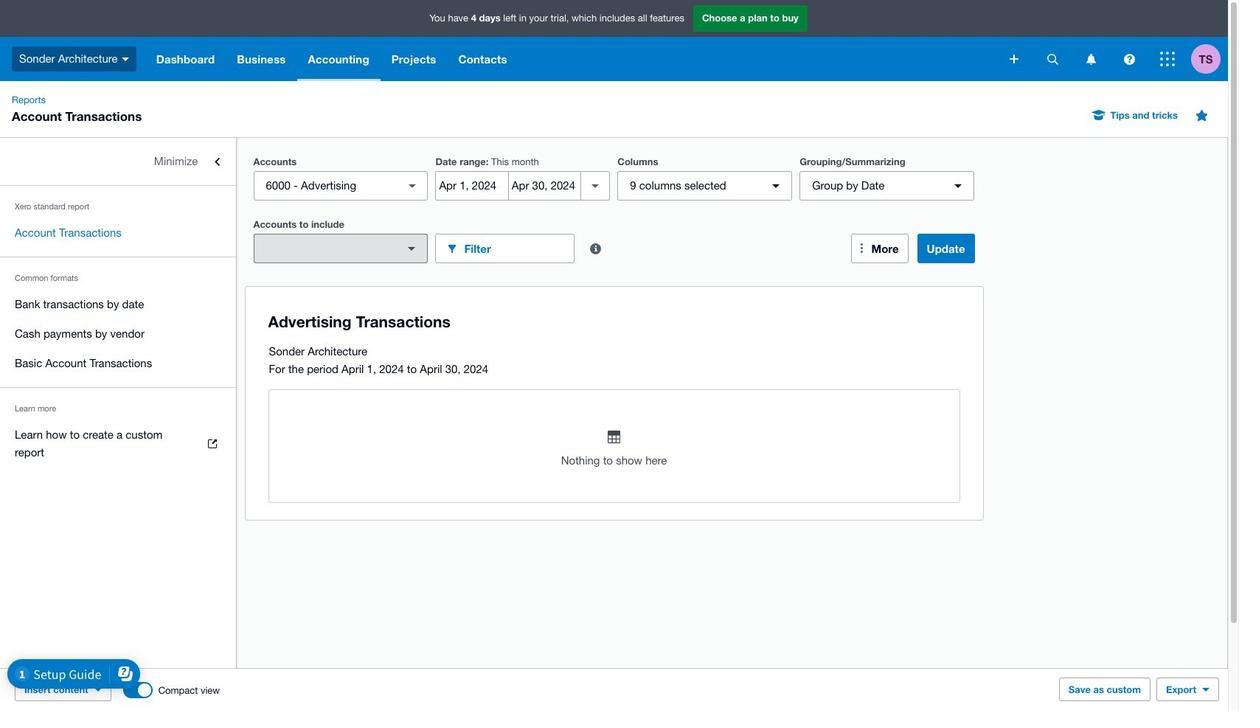 Task type: describe. For each thing, give the bounding box(es) containing it.
1 horizontal spatial svg image
[[1161, 52, 1176, 66]]

missing settings info button image
[[581, 234, 611, 263]]

Report title field
[[265, 306, 954, 340]]

open image
[[398, 171, 428, 201]]

Select start date field
[[436, 172, 508, 200]]

0 horizontal spatial svg image
[[1010, 55, 1019, 63]]



Task type: vqa. For each thing, say whether or not it's contained in the screenshot.
Select start date field at the left
yes



Task type: locate. For each thing, give the bounding box(es) containing it.
remove from favorites image
[[1188, 100, 1217, 130]]

svg image
[[1161, 52, 1176, 66], [1010, 55, 1019, 63]]

list of convenience dates image
[[581, 171, 611, 201]]

None field
[[254, 171, 428, 201]]

banner
[[0, 0, 1229, 81]]

6000 - Advertising text field
[[254, 172, 401, 200]]

Select end date field
[[509, 172, 581, 200]]

svg image
[[1048, 54, 1059, 65], [1087, 54, 1096, 65], [1124, 54, 1136, 65], [122, 57, 129, 61]]



